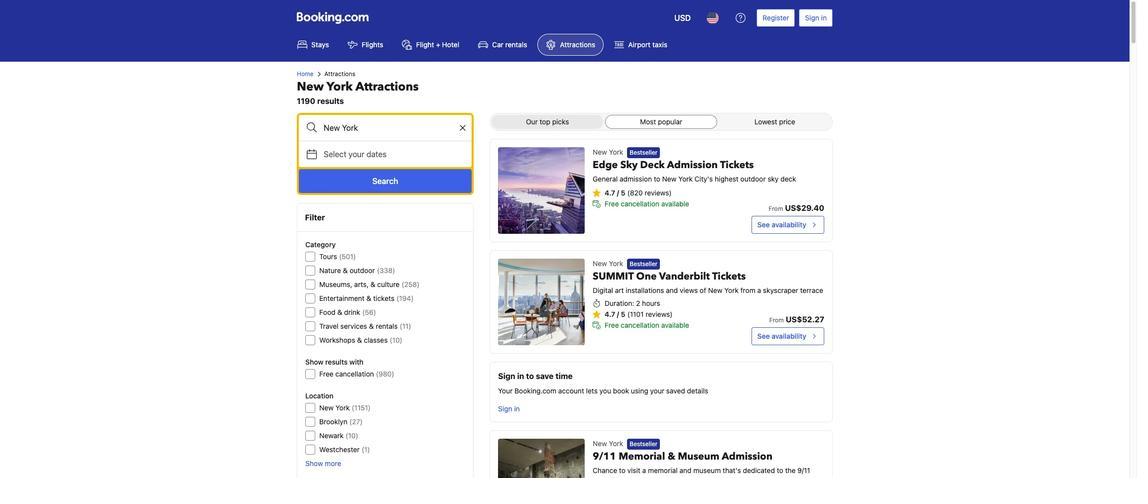Task type: vqa. For each thing, say whether or not it's contained in the screenshot.
navigation in Save time, save money! Footer
no



Task type: locate. For each thing, give the bounding box(es) containing it.
new york up summit
[[593, 260, 624, 268]]

museum
[[678, 451, 720, 464]]

bestseller for memorial
[[630, 441, 658, 449]]

results right 1190
[[317, 97, 344, 106]]

york right home link
[[327, 79, 353, 95]]

0 vertical spatial see availability
[[758, 221, 807, 229]]

show left more
[[306, 460, 323, 469]]

2 4.7 from the top
[[605, 311, 616, 319]]

usd button
[[669, 6, 697, 30]]

new york for 9/11
[[593, 440, 624, 449]]

4.7 down general
[[605, 189, 616, 198]]

a
[[758, 287, 762, 295], [643, 467, 647, 476]]

see down the from us$29.40
[[758, 221, 770, 229]]

0 horizontal spatial outdoor
[[350, 267, 375, 275]]

0 horizontal spatial and
[[666, 287, 678, 295]]

new york up the edge
[[593, 148, 624, 157]]

art
[[615, 287, 624, 295]]

from
[[769, 205, 784, 213], [770, 317, 784, 324]]

3 new york from the top
[[593, 440, 624, 449]]

booking.com
[[515, 387, 557, 396]]

2 see from the top
[[758, 332, 770, 341]]

your left dates
[[349, 150, 365, 159]]

0 vertical spatial admission
[[668, 159, 718, 172]]

price
[[780, 118, 796, 126]]

bestseller up the one
[[630, 261, 658, 268]]

edge
[[593, 159, 618, 172]]

1 horizontal spatial a
[[758, 287, 762, 295]]

9/11 memorial & museum admission image
[[498, 440, 585, 479]]

0 vertical spatial see
[[758, 221, 770, 229]]

free down duration:
[[605, 322, 619, 330]]

1 horizontal spatial sign in link
[[800, 9, 833, 27]]

(194)
[[397, 295, 414, 303]]

york up "brooklyn (27)"
[[336, 404, 350, 413]]

bestseller up deck
[[630, 149, 658, 157]]

1 vertical spatial see
[[758, 332, 770, 341]]

1 vertical spatial available
[[662, 322, 690, 330]]

sign in
[[806, 13, 827, 22], [498, 405, 520, 414]]

airport taxis
[[629, 40, 668, 49]]

1 vertical spatial 4.7
[[605, 311, 616, 319]]

deck
[[781, 175, 797, 184]]

(820
[[628, 189, 643, 198]]

cancellation down 4.7 / 5 (820 reviews)
[[621, 200, 660, 208]]

availability down "from us$52.27"
[[772, 332, 807, 341]]

chance
[[593, 467, 618, 476]]

1 vertical spatial admission
[[722, 451, 773, 464]]

new inside edge sky deck admission tickets general admission to new york city's highest outdoor sky deck
[[663, 175, 677, 184]]

& right the arts,
[[371, 281, 376, 289]]

york up summit
[[609, 260, 624, 268]]

(10) down (27)
[[346, 432, 358, 441]]

entertainment
[[319, 295, 365, 303]]

0 vertical spatial new york
[[593, 148, 624, 157]]

search button
[[299, 169, 472, 193]]

0 vertical spatial free cancellation available
[[605, 200, 690, 208]]

us$52.27
[[786, 316, 825, 324]]

to left visit at the bottom right of the page
[[620, 467, 626, 476]]

0 vertical spatial reviews)
[[645, 189, 672, 198]]

2 vertical spatial sign
[[498, 405, 513, 414]]

see down "from us$52.27"
[[758, 332, 770, 341]]

1 vertical spatial outdoor
[[350, 267, 375, 275]]

1 horizontal spatial rentals
[[506, 40, 528, 49]]

admission inside edge sky deck admission tickets general admission to new york city's highest outdoor sky deck
[[668, 159, 718, 172]]

cancellation down with at the left of page
[[336, 370, 374, 379]]

sky
[[768, 175, 779, 184]]

0 vertical spatial availability
[[772, 221, 807, 229]]

1 vertical spatial 5
[[621, 311, 626, 319]]

new inside summit one vanderbilt tickets digital art installations and views of new york from a skyscraper terrace
[[709, 287, 723, 295]]

outdoor
[[741, 175, 766, 184], [350, 267, 375, 275]]

1 vertical spatial /
[[617, 311, 620, 319]]

reviews) down hours
[[646, 311, 673, 319]]

from left "us$29.40"
[[769, 205, 784, 213]]

0 vertical spatial 9/11
[[593, 451, 617, 464]]

a right visit at the bottom right of the page
[[643, 467, 647, 476]]

from
[[741, 287, 756, 295]]

new down deck
[[663, 175, 677, 184]]

1 vertical spatial a
[[643, 467, 647, 476]]

sign in down your on the bottom left of the page
[[498, 405, 520, 414]]

(10) down (11)
[[390, 336, 403, 345]]

0 vertical spatial your
[[349, 150, 365, 159]]

airport
[[629, 40, 651, 49]]

from left us$52.27
[[770, 317, 784, 324]]

9/11 up chance
[[593, 451, 617, 464]]

see availability for summit one vanderbilt tickets
[[758, 332, 807, 341]]

1 vertical spatial sign in link
[[494, 401, 524, 419]]

new
[[297, 79, 324, 95], [593, 148, 608, 157], [663, 175, 677, 184], [593, 260, 608, 268], [709, 287, 723, 295], [319, 404, 334, 413], [593, 440, 608, 449]]

1 vertical spatial and
[[680, 467, 692, 476]]

1 vertical spatial free
[[605, 322, 619, 330]]

flight + hotel
[[416, 40, 460, 49]]

1 5 from the top
[[621, 189, 626, 198]]

show for show more
[[306, 460, 323, 469]]

to down deck
[[654, 175, 661, 184]]

2 / from the top
[[617, 311, 620, 319]]

results left with at the left of page
[[325, 358, 348, 367]]

2 bestseller from the top
[[630, 261, 658, 268]]

0 vertical spatial bestseller
[[630, 149, 658, 157]]

2 vertical spatial bestseller
[[630, 441, 658, 449]]

2 vertical spatial free
[[319, 370, 334, 379]]

new right of
[[709, 287, 723, 295]]

car rentals link
[[470, 34, 536, 56]]

0 horizontal spatial sign in link
[[494, 401, 524, 419]]

highest
[[715, 175, 739, 184]]

0 horizontal spatial (10)
[[346, 432, 358, 441]]

to inside edge sky deck admission tickets general admission to new york city's highest outdoor sky deck
[[654, 175, 661, 184]]

1 vertical spatial sign
[[498, 372, 516, 381]]

tickets
[[721, 159, 754, 172], [713, 270, 746, 284]]

2 vertical spatial attractions
[[356, 79, 419, 95]]

see availability down the from us$29.40
[[758, 221, 807, 229]]

bestseller for one
[[630, 261, 658, 268]]

1 vertical spatial results
[[325, 358, 348, 367]]

general
[[593, 175, 618, 184]]

your right using
[[651, 387, 665, 396]]

/ left "(820"
[[617, 189, 620, 198]]

1 horizontal spatial sign in
[[806, 13, 827, 22]]

results inside new york attractions 1190 results
[[317, 97, 344, 106]]

admission inside '9/11 memorial & museum admission chance to visit a memorial and museum that's dedicated to the 9/11 tragedy'
[[722, 451, 773, 464]]

new down home
[[297, 79, 324, 95]]

flight
[[416, 40, 434, 49]]

sign in to save time
[[498, 372, 573, 381]]

2
[[637, 300, 641, 308]]

0 vertical spatial (10)
[[390, 336, 403, 345]]

available down edge sky deck admission tickets general admission to new york city's highest outdoor sky deck
[[662, 200, 690, 208]]

sign in right register
[[806, 13, 827, 22]]

0 vertical spatial outdoor
[[741, 175, 766, 184]]

1 show from the top
[[306, 358, 324, 367]]

york left from
[[725, 287, 739, 295]]

1 vertical spatial sign in
[[498, 405, 520, 414]]

us$29.40
[[786, 204, 825, 213]]

1 vertical spatial see availability
[[758, 332, 807, 341]]

1 vertical spatial new york
[[593, 260, 624, 268]]

new york
[[593, 148, 624, 157], [593, 260, 624, 268], [593, 440, 624, 449]]

time
[[556, 372, 573, 381]]

and left views
[[666, 287, 678, 295]]

free cancellation available down 4.7 / 5 (820 reviews)
[[605, 200, 690, 208]]

tickets up highest
[[721, 159, 754, 172]]

sign down your on the bottom left of the page
[[498, 405, 513, 414]]

museums,
[[319, 281, 353, 289]]

see availability
[[758, 221, 807, 229], [758, 332, 807, 341]]

show down the workshops in the left bottom of the page
[[306, 358, 324, 367]]

/
[[617, 189, 620, 198], [617, 311, 620, 319]]

free down general
[[605, 200, 619, 208]]

admission up dedicated
[[722, 451, 773, 464]]

tours (501)
[[319, 253, 356, 261]]

sign in link right register link
[[800, 9, 833, 27]]

4.7 down duration:
[[605, 311, 616, 319]]

sign
[[806, 13, 820, 22], [498, 372, 516, 381], [498, 405, 513, 414]]

car rentals
[[492, 40, 528, 49]]

0 vertical spatial a
[[758, 287, 762, 295]]

1 horizontal spatial admission
[[722, 451, 773, 464]]

york up the edge
[[609, 148, 624, 157]]

0 vertical spatial and
[[666, 287, 678, 295]]

2 new york from the top
[[593, 260, 624, 268]]

1 free cancellation available from the top
[[605, 200, 690, 208]]

cancellation down 4.7 / 5 (1101 reviews)
[[621, 322, 660, 330]]

food
[[319, 309, 336, 317]]

from for summit one vanderbilt tickets
[[770, 317, 784, 324]]

sign right register
[[806, 13, 820, 22]]

& inside '9/11 memorial & museum admission chance to visit a memorial and museum that's dedicated to the 9/11 tragedy'
[[668, 451, 676, 464]]

reviews) right "(820"
[[645, 189, 672, 198]]

in up booking.com
[[518, 372, 525, 381]]

1 horizontal spatial and
[[680, 467, 692, 476]]

/ down duration:
[[617, 311, 620, 319]]

0 vertical spatial results
[[317, 97, 344, 106]]

& up memorial
[[668, 451, 676, 464]]

1 availability from the top
[[772, 221, 807, 229]]

5 left "(820"
[[621, 189, 626, 198]]

rentals up classes
[[376, 322, 398, 331]]

see
[[758, 221, 770, 229], [758, 332, 770, 341]]

(1151)
[[352, 404, 371, 413]]

from inside "from us$52.27"
[[770, 317, 784, 324]]

outdoor up the arts,
[[350, 267, 375, 275]]

availability for edge sky deck admission tickets
[[772, 221, 807, 229]]

bestseller up memorial
[[630, 441, 658, 449]]

most popular
[[640, 118, 683, 126]]

and down museum
[[680, 467, 692, 476]]

/ for (1101
[[617, 311, 620, 319]]

2 availability from the top
[[772, 332, 807, 341]]

home link
[[297, 70, 314, 79]]

available
[[662, 200, 690, 208], [662, 322, 690, 330]]

0 vertical spatial /
[[617, 189, 620, 198]]

free down show results with
[[319, 370, 334, 379]]

1 new york from the top
[[593, 148, 624, 157]]

york left the city's
[[679, 175, 693, 184]]

attractions
[[560, 40, 596, 49], [325, 70, 356, 78], [356, 79, 419, 95]]

show for show results with
[[306, 358, 324, 367]]

availability down the from us$29.40
[[772, 221, 807, 229]]

see for edge sky deck admission tickets
[[758, 221, 770, 229]]

free cancellation available down 4.7 / 5 (1101 reviews)
[[605, 322, 690, 330]]

0 vertical spatial cancellation
[[621, 200, 660, 208]]

9/11 right the
[[798, 467, 811, 476]]

1 vertical spatial in
[[518, 372, 525, 381]]

saved
[[667, 387, 686, 396]]

outdoor left the sky
[[741, 175, 766, 184]]

vanderbilt
[[660, 270, 710, 284]]

travel
[[319, 322, 339, 331]]

2 5 from the top
[[621, 311, 626, 319]]

& down (501)
[[343, 267, 348, 275]]

skyscraper
[[764, 287, 799, 295]]

2 vertical spatial new york
[[593, 440, 624, 449]]

york inside edge sky deck admission tickets general admission to new york city's highest outdoor sky deck
[[679, 175, 693, 184]]

1 vertical spatial availability
[[772, 332, 807, 341]]

1 vertical spatial your
[[651, 387, 665, 396]]

0 vertical spatial show
[[306, 358, 324, 367]]

show
[[306, 358, 324, 367], [306, 460, 323, 469]]

1 see availability from the top
[[758, 221, 807, 229]]

new york up chance
[[593, 440, 624, 449]]

digital
[[593, 287, 614, 295]]

show inside show more button
[[306, 460, 323, 469]]

0 vertical spatial sign
[[806, 13, 820, 22]]

0 horizontal spatial 9/11
[[593, 451, 617, 464]]

0 vertical spatial 4.7
[[605, 189, 616, 198]]

1 vertical spatial from
[[770, 317, 784, 324]]

available down views
[[662, 322, 690, 330]]

0 vertical spatial 5
[[621, 189, 626, 198]]

0 vertical spatial from
[[769, 205, 784, 213]]

0 horizontal spatial your
[[349, 150, 365, 159]]

admission up the city's
[[668, 159, 718, 172]]

dates
[[367, 150, 387, 159]]

more
[[325, 460, 342, 469]]

1 horizontal spatial outdoor
[[741, 175, 766, 184]]

3 bestseller from the top
[[630, 441, 658, 449]]

0 vertical spatial rentals
[[506, 40, 528, 49]]

2 see availability from the top
[[758, 332, 807, 341]]

(1)
[[362, 446, 370, 455]]

taxis
[[653, 40, 668, 49]]

to left the
[[777, 467, 784, 476]]

edge sky deck admission tickets image
[[498, 148, 585, 234]]

westchester (1)
[[319, 446, 370, 455]]

services
[[341, 322, 367, 331]]

1 vertical spatial bestseller
[[630, 261, 658, 268]]

5 down duration:
[[621, 311, 626, 319]]

0 horizontal spatial a
[[643, 467, 647, 476]]

select
[[324, 150, 347, 159]]

1 4.7 from the top
[[605, 189, 616, 198]]

5 for (1101 reviews)
[[621, 311, 626, 319]]

1 vertical spatial reviews)
[[646, 311, 673, 319]]

from us$29.40
[[769, 204, 825, 213]]

0 vertical spatial sign in link
[[800, 9, 833, 27]]

0 vertical spatial available
[[662, 200, 690, 208]]

york inside summit one vanderbilt tickets digital art installations and views of new york from a skyscraper terrace
[[725, 287, 739, 295]]

york up memorial
[[609, 440, 624, 449]]

free
[[605, 200, 619, 208], [605, 322, 619, 330], [319, 370, 334, 379]]

tickets up from
[[713, 270, 746, 284]]

see for summit one vanderbilt tickets
[[758, 332, 770, 341]]

in right register
[[822, 13, 827, 22]]

york
[[327, 79, 353, 95], [609, 148, 624, 157], [679, 175, 693, 184], [609, 260, 624, 268], [725, 287, 739, 295], [336, 404, 350, 413], [609, 440, 624, 449]]

(11)
[[400, 322, 411, 331]]

sign in link down your on the bottom left of the page
[[494, 401, 524, 419]]

new york for summit
[[593, 260, 624, 268]]

1 vertical spatial free cancellation available
[[605, 322, 690, 330]]

culture
[[378, 281, 400, 289]]

a right from
[[758, 287, 762, 295]]

2 show from the top
[[306, 460, 323, 469]]

reviews) for 4.7 / 5 (1101 reviews)
[[646, 311, 673, 319]]

sign up your on the bottom left of the page
[[498, 372, 516, 381]]

0 horizontal spatial rentals
[[376, 322, 398, 331]]

stays
[[312, 40, 329, 49]]

0 horizontal spatial admission
[[668, 159, 718, 172]]

1 vertical spatial 9/11
[[798, 467, 811, 476]]

in down booking.com
[[515, 405, 520, 414]]

views
[[680, 287, 698, 295]]

1 vertical spatial cancellation
[[621, 322, 660, 330]]

1 bestseller from the top
[[630, 149, 658, 157]]

deck
[[641, 159, 665, 172]]

from inside the from us$29.40
[[769, 205, 784, 213]]

rentals right car
[[506, 40, 528, 49]]

brooklyn
[[319, 418, 348, 427]]

1 see from the top
[[758, 221, 770, 229]]

workshops
[[319, 336, 355, 345]]

1 vertical spatial tickets
[[713, 270, 746, 284]]

1 / from the top
[[617, 189, 620, 198]]

new up chance
[[593, 440, 608, 449]]

4.7 for 4.7 / 5 (1101 reviews)
[[605, 311, 616, 319]]

1 vertical spatial show
[[306, 460, 323, 469]]

0 vertical spatial tickets
[[721, 159, 754, 172]]

1 vertical spatial (10)
[[346, 432, 358, 441]]

(501)
[[339, 253, 356, 261]]

see availability down "from us$52.27"
[[758, 332, 807, 341]]



Task type: describe. For each thing, give the bounding box(es) containing it.
(27)
[[350, 418, 363, 427]]

0 vertical spatial in
[[822, 13, 827, 22]]

book
[[613, 387, 629, 396]]

most
[[640, 118, 657, 126]]

arts,
[[354, 281, 369, 289]]

new york attractions 1190 results
[[297, 79, 419, 106]]

newark (10)
[[319, 432, 358, 441]]

0 horizontal spatial sign in
[[498, 405, 520, 414]]

new inside new york attractions 1190 results
[[297, 79, 324, 95]]

1 horizontal spatial your
[[651, 387, 665, 396]]

0 vertical spatial sign in
[[806, 13, 827, 22]]

4.7 / 5 (820 reviews)
[[605, 189, 672, 198]]

your booking.com account lets you book using your saved details
[[498, 387, 709, 396]]

attractions link
[[538, 34, 604, 56]]

5 for (820 reviews)
[[621, 189, 626, 198]]

4.7 / 5 (1101 reviews)
[[605, 311, 673, 319]]

brooklyn (27)
[[319, 418, 363, 427]]

usd
[[675, 13, 691, 22]]

york inside new york attractions 1190 results
[[327, 79, 353, 95]]

of
[[700, 287, 707, 295]]

lowest
[[755, 118, 778, 126]]

search
[[373, 177, 398, 186]]

tickets inside edge sky deck admission tickets general admission to new york city's highest outdoor sky deck
[[721, 159, 754, 172]]

duration: 2 hours
[[605, 300, 661, 308]]

& down travel services & rentals (11)
[[357, 336, 362, 345]]

booking.com image
[[297, 12, 369, 24]]

dedicated
[[743, 467, 776, 476]]

1 horizontal spatial 9/11
[[798, 467, 811, 476]]

newark
[[319, 432, 344, 441]]

flights link
[[340, 34, 392, 56]]

new down location
[[319, 404, 334, 413]]

& down '(56)'
[[369, 322, 374, 331]]

food & drink (56)
[[319, 309, 376, 317]]

stays link
[[289, 34, 338, 56]]

travel services & rentals (11)
[[319, 322, 411, 331]]

your
[[498, 387, 513, 396]]

attractions inside new york attractions 1190 results
[[356, 79, 419, 95]]

(1101
[[628, 311, 644, 319]]

and inside '9/11 memorial & museum admission chance to visit a memorial and museum that's dedicated to the 9/11 tragedy'
[[680, 467, 692, 476]]

lowest price
[[755, 118, 796, 126]]

4.7 for 4.7 / 5 (820 reviews)
[[605, 189, 616, 198]]

reviews) for 4.7 / 5 (820 reviews)
[[645, 189, 672, 198]]

installations
[[626, 287, 665, 295]]

2 free cancellation available from the top
[[605, 322, 690, 330]]

from us$52.27
[[770, 316, 825, 324]]

& up '(56)'
[[367, 295, 372, 303]]

(338)
[[377, 267, 395, 275]]

1 vertical spatial attractions
[[325, 70, 356, 78]]

/ for (820
[[617, 189, 620, 198]]

select your dates
[[324, 150, 387, 159]]

category
[[306, 241, 336, 249]]

that's
[[723, 467, 742, 476]]

filter
[[306, 213, 326, 222]]

city's
[[695, 175, 713, 184]]

tours
[[319, 253, 337, 261]]

9/11 memorial & museum admission chance to visit a memorial and museum that's dedicated to the 9/11 tragedy
[[593, 451, 811, 479]]

car
[[492, 40, 504, 49]]

new up summit
[[593, 260, 608, 268]]

edge sky deck admission tickets general admission to new york city's highest outdoor sky deck
[[593, 159, 797, 184]]

show more
[[306, 460, 342, 469]]

1 horizontal spatial (10)
[[390, 336, 403, 345]]

airport taxis link
[[606, 34, 676, 56]]

popular
[[658, 118, 683, 126]]

0 vertical spatial free
[[605, 200, 619, 208]]

visit
[[628, 467, 641, 476]]

show more button
[[306, 460, 342, 470]]

nature & outdoor (338)
[[319, 267, 395, 275]]

free cancellation (980)
[[319, 370, 395, 379]]

and inside summit one vanderbilt tickets digital art installations and views of new york from a skyscraper terrace
[[666, 287, 678, 295]]

register link
[[757, 9, 796, 27]]

Where are you going? search field
[[299, 115, 472, 141]]

from for edge sky deck admission tickets
[[769, 205, 784, 213]]

availability for summit one vanderbilt tickets
[[772, 332, 807, 341]]

summit one vanderbilt tickets digital art installations and views of new york from a skyscraper terrace
[[593, 270, 824, 295]]

summit one vanderbilt tickets image
[[498, 259, 585, 346]]

memorial
[[648, 467, 678, 476]]

1 vertical spatial rentals
[[376, 322, 398, 331]]

nature
[[319, 267, 341, 275]]

save
[[536, 372, 554, 381]]

register
[[763, 13, 790, 22]]

picks
[[553, 118, 569, 126]]

(980)
[[376, 370, 395, 379]]

a inside '9/11 memorial & museum admission chance to visit a memorial and museum that's dedicated to the 9/11 tragedy'
[[643, 467, 647, 476]]

see availability for edge sky deck admission tickets
[[758, 221, 807, 229]]

museums, arts, & culture (258)
[[319, 281, 420, 289]]

new york for edge
[[593, 148, 624, 157]]

0 vertical spatial attractions
[[560, 40, 596, 49]]

2 vertical spatial cancellation
[[336, 370, 374, 379]]

a inside summit one vanderbilt tickets digital art installations and views of new york from a skyscraper terrace
[[758, 287, 762, 295]]

sky
[[621, 159, 638, 172]]

location
[[306, 392, 334, 401]]

our top picks
[[526, 118, 569, 126]]

show results with
[[306, 358, 364, 367]]

with
[[350, 358, 364, 367]]

you
[[600, 387, 612, 396]]

+
[[436, 40, 441, 49]]

using
[[631, 387, 649, 396]]

top
[[540, 118, 551, 126]]

2 vertical spatial in
[[515, 405, 520, 414]]

1 available from the top
[[662, 200, 690, 208]]

2 available from the top
[[662, 322, 690, 330]]

lets
[[586, 387, 598, 396]]

1190
[[297, 97, 316, 106]]

drink
[[344, 309, 361, 317]]

to left save
[[526, 372, 534, 381]]

hours
[[643, 300, 661, 308]]

bestseller for sky
[[630, 149, 658, 157]]

home
[[297, 70, 314, 78]]

& left the drink
[[338, 309, 342, 317]]

outdoor inside edge sky deck admission tickets general admission to new york city's highest outdoor sky deck
[[741, 175, 766, 184]]

memorial
[[619, 451, 666, 464]]

new up the edge
[[593, 148, 608, 157]]

our
[[526, 118, 538, 126]]

(56)
[[363, 309, 376, 317]]

duration:
[[605, 300, 635, 308]]

tickets inside summit one vanderbilt tickets digital art installations and views of new york from a skyscraper terrace
[[713, 270, 746, 284]]



